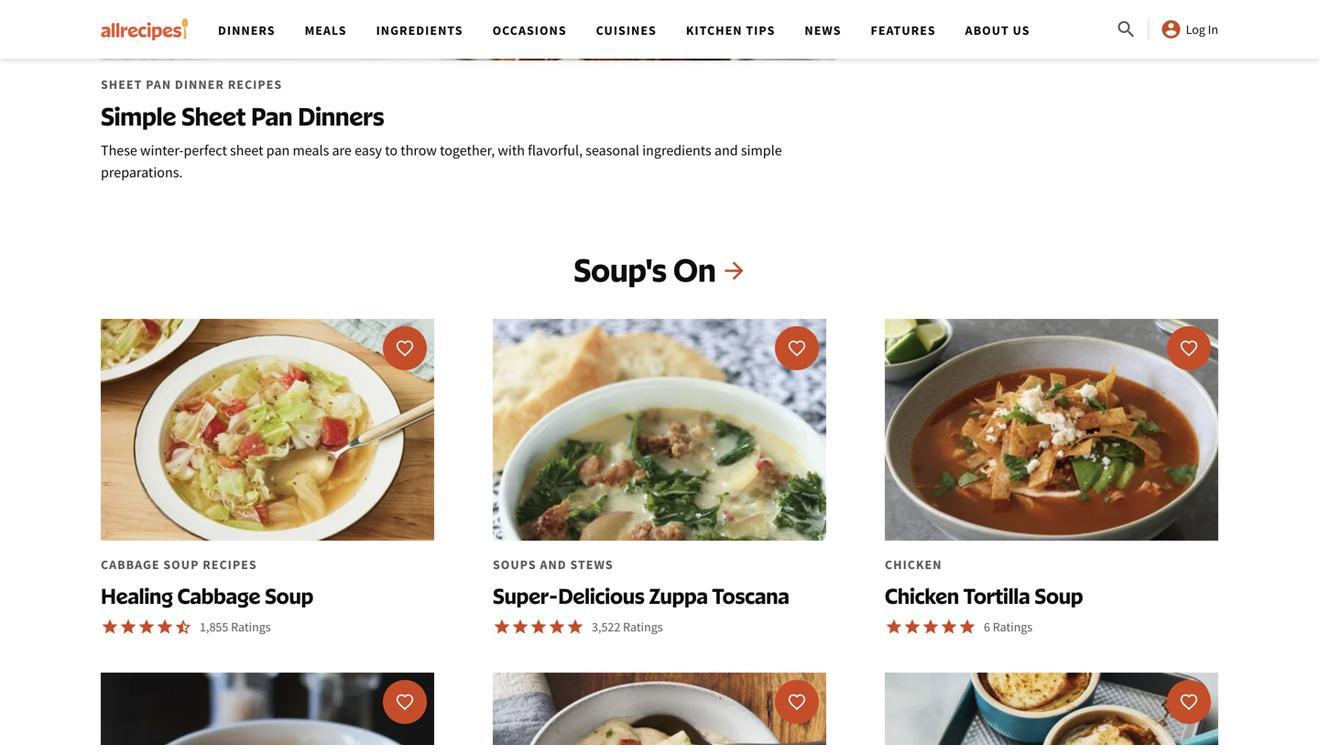 Task type: locate. For each thing, give the bounding box(es) containing it.
2 ratings from the left
[[623, 618, 663, 635]]

save recipe image for chicken tortilla soup
[[1180, 339, 1199, 358]]

occasions
[[493, 22, 567, 38]]

0 horizontal spatial ratings
[[231, 618, 271, 635]]

dinners left meals
[[218, 22, 275, 38]]

star image
[[137, 618, 156, 636], [156, 618, 174, 636], [548, 618, 566, 636], [566, 618, 585, 636], [885, 618, 904, 636], [904, 618, 922, 636], [922, 618, 940, 636], [959, 618, 977, 636]]

2 horizontal spatial ratings
[[993, 618, 1033, 635]]

tips
[[746, 22, 776, 38]]

about us link
[[966, 22, 1031, 38]]

ratings right 1,855
[[231, 618, 271, 635]]

healing
[[101, 582, 173, 609]]

6
[[984, 618, 991, 635]]

simple
[[101, 101, 176, 132]]

2 save recipe image from the left
[[1180, 339, 1199, 358]]

navigation containing dinners
[[203, 0, 1116, 59]]

save recipe image
[[788, 339, 806, 358], [1180, 339, 1199, 358]]

dinners inside banner
[[218, 22, 275, 38]]

soup right tortilla
[[1035, 582, 1084, 609]]

0 horizontal spatial dinners
[[218, 22, 275, 38]]

1 ratings from the left
[[231, 618, 271, 635]]

1 vertical spatial dinners
[[298, 101, 384, 132]]

save recipe image
[[396, 339, 414, 358], [396, 693, 414, 711], [788, 693, 806, 711], [1180, 693, 1199, 711]]

ratings down "super-delicious zuppa toscana"
[[623, 618, 663, 635]]

8 star image from the left
[[959, 618, 977, 636]]

soup up 1,855 ratings
[[265, 582, 314, 609]]

dinners link
[[218, 22, 275, 38]]

dinners
[[218, 22, 275, 38], [298, 101, 384, 132]]

3 star image from the left
[[493, 618, 511, 636]]

home image
[[101, 18, 189, 40]]

us
[[1013, 22, 1031, 38]]

log in link
[[1161, 18, 1219, 40]]

kitchen tips link
[[686, 22, 776, 38]]

7 star image from the left
[[922, 618, 940, 636]]

1,855
[[200, 618, 228, 635]]

0 horizontal spatial save recipe image
[[788, 339, 806, 358]]

star half image
[[174, 618, 192, 636]]

soup's on link
[[101, 249, 1219, 290]]

6 star image from the left
[[904, 618, 922, 636]]

1 star image from the left
[[137, 618, 156, 636]]

0 horizontal spatial soup
[[265, 582, 314, 609]]

log in
[[1186, 21, 1219, 38]]

pan
[[251, 101, 293, 132]]

news link
[[805, 22, 842, 38]]

dinners right 'pan'
[[298, 101, 384, 132]]

navigation
[[203, 0, 1116, 59]]

chicken tortilla soup
[[885, 582, 1084, 609]]

2 soup from the left
[[1035, 582, 1084, 609]]

1 save recipe image from the left
[[788, 339, 806, 358]]

save recipe image for a high angle view of three bowls of french onion soup fresh out of the oven on a baking sheet image
[[1180, 693, 1199, 711]]

occasions link
[[493, 22, 567, 38]]

soup
[[265, 582, 314, 609], [1035, 582, 1084, 609]]

1 horizontal spatial ratings
[[623, 618, 663, 635]]

1 horizontal spatial save recipe image
[[1180, 339, 1199, 358]]

news
[[805, 22, 842, 38]]

1 horizontal spatial dinners
[[298, 101, 384, 132]]

arrow_right image
[[724, 260, 746, 282]]

1,855 ratings
[[200, 618, 271, 635]]

ingredients
[[376, 22, 463, 38]]

banner containing log in
[[0, 0, 1320, 745]]

0 vertical spatial dinners
[[218, 22, 275, 38]]

4 star image from the left
[[566, 618, 585, 636]]

1 soup from the left
[[265, 582, 314, 609]]

banner
[[0, 0, 1320, 745]]

1 horizontal spatial soup
[[1035, 582, 1084, 609]]

6 ratings
[[984, 618, 1033, 635]]

about
[[966, 22, 1010, 38]]

ratings
[[231, 618, 271, 635], [623, 618, 663, 635], [993, 618, 1033, 635]]

in
[[1209, 21, 1219, 38]]

star image
[[101, 618, 119, 636], [119, 618, 137, 636], [493, 618, 511, 636], [511, 618, 530, 636], [530, 618, 548, 636], [940, 618, 959, 636]]

sheet
[[181, 101, 246, 132]]

save recipe image for super-delicious zuppa toscana
[[788, 339, 806, 358]]

a bowl of chicken tortilla soup in a spiced tomato broth garnished with tortilla strips, avocado slices, chopped cilantro, and cotija cheese image
[[885, 319, 1219, 541]]

super-
[[493, 582, 558, 609]]

meals link
[[305, 22, 347, 38]]

super-delicious zuppa toscana image
[[493, 319, 827, 541]]

navigation inside banner
[[203, 0, 1116, 59]]

2 star image from the left
[[119, 618, 137, 636]]

chicken
[[885, 582, 960, 609]]

3 ratings from the left
[[993, 618, 1033, 635]]

ratings right the 6
[[993, 618, 1033, 635]]



Task type: vqa. For each thing, say whether or not it's contained in the screenshot.
THE NUTRITION
no



Task type: describe. For each thing, give the bounding box(es) containing it.
ratings for delicious
[[623, 618, 663, 635]]

tortilla
[[964, 582, 1031, 609]]

save recipe image for a close up view of a single serving of creamy bowl of absolutely ultimate potato soup topped with crispy bacon bits, cheese, and green onion image
[[788, 693, 806, 711]]

dinners inside simple sheet pan dinners link
[[298, 101, 384, 132]]

about us
[[966, 22, 1031, 38]]

a close up view of a single serving of creamy bowl of absolutely ultimate potato soup topped with crispy bacon bits, cheese, and green onion image
[[493, 673, 827, 745]]

soup's on
[[574, 250, 716, 289]]

a high angle view of three bowls of french onion soup fresh out of the oven on a baking sheet image
[[885, 673, 1219, 745]]

save recipe image for close up view of hamburger soup in a white bowl "image"
[[396, 693, 414, 711]]

cuisines
[[596, 22, 657, 38]]

soup for chicken tortilla soup
[[1035, 582, 1084, 609]]

toscana
[[713, 582, 790, 609]]

meals
[[305, 22, 347, 38]]

5 star image from the left
[[885, 618, 904, 636]]

ratings for cabbage
[[231, 618, 271, 635]]

3 star image from the left
[[548, 618, 566, 636]]

simple sheet pan dinners link
[[101, 0, 836, 191]]

account image
[[1161, 18, 1183, 40]]

kitchen
[[686, 22, 743, 38]]

search image
[[1116, 18, 1138, 40]]

ingredients link
[[376, 22, 463, 38]]

healing cabbage soup
[[101, 582, 314, 609]]

simple sheet pan dinners
[[101, 101, 384, 132]]

features link
[[871, 22, 936, 38]]

1 star image from the left
[[101, 618, 119, 636]]

cabbage
[[177, 582, 260, 609]]

5 star image from the left
[[530, 618, 548, 636]]

soup's
[[574, 250, 667, 289]]

2 star image from the left
[[156, 618, 174, 636]]

overhead angle looking down into a bowl of healing cabbage soup image
[[101, 319, 434, 541]]

log
[[1186, 21, 1206, 38]]

delicious
[[558, 582, 645, 609]]

4 star image from the left
[[511, 618, 530, 636]]

ratings for tortilla
[[993, 618, 1033, 635]]

chicken and veggie sheet pan dinner with olives and feta image
[[101, 0, 836, 61]]

features
[[871, 22, 936, 38]]

6 star image from the left
[[940, 618, 959, 636]]

soup for healing cabbage soup
[[265, 582, 314, 609]]

cuisines link
[[596, 22, 657, 38]]

3,522 ratings
[[592, 618, 663, 635]]

on
[[674, 250, 716, 289]]

save recipe image for the overhead angle looking down into a bowl of healing cabbage soup image at the left of page
[[396, 339, 414, 358]]

close up view of hamburger soup in a white bowl image
[[101, 673, 434, 745]]

super-delicious zuppa toscana
[[493, 582, 790, 609]]

3,522
[[592, 618, 621, 635]]

zuppa
[[649, 582, 708, 609]]

kitchen tips
[[686, 22, 776, 38]]



